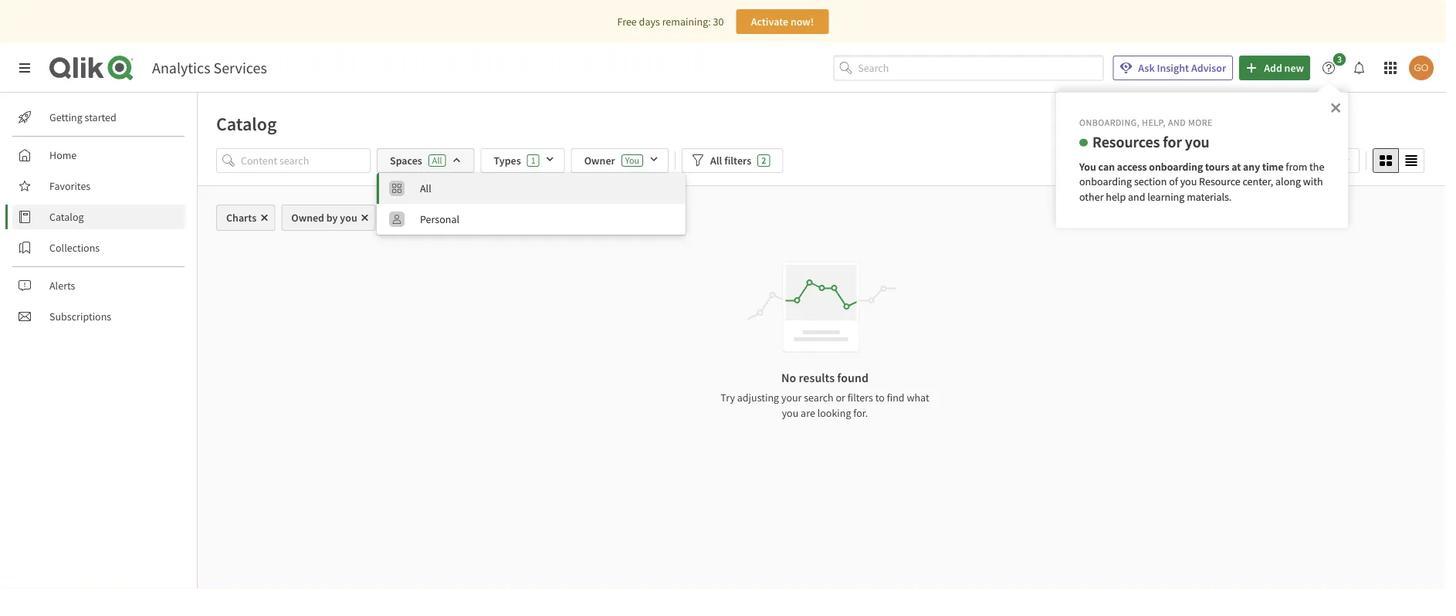 Task type: describe. For each thing, give the bounding box(es) containing it.
clear all
[[394, 211, 432, 225]]

personal element
[[420, 212, 676, 226]]

recently
[[1272, 154, 1310, 168]]

the
[[1310, 159, 1325, 173]]

menu inside filters region
[[377, 173, 686, 235]]

owned
[[291, 211, 324, 225]]

no results found try adjusting your search or filters to find what you are looking for.
[[721, 370, 930, 420]]

subscriptions
[[49, 310, 111, 324]]

add new button
[[1240, 56, 1310, 80]]

to
[[876, 391, 885, 405]]

from the onboarding section of you resource center, along with other help and learning materials.
[[1080, 159, 1327, 204]]

0 vertical spatial onboarding
[[1149, 159, 1203, 173]]

looking
[[818, 406, 851, 420]]

can
[[1099, 159, 1115, 173]]

find
[[887, 391, 905, 405]]

resources for you
[[1093, 132, 1210, 152]]

any
[[1243, 159, 1260, 173]]

navigation pane element
[[0, 99, 197, 335]]

30
[[713, 15, 724, 29]]

new
[[1285, 61, 1304, 75]]

by
[[327, 211, 338, 225]]

days
[[639, 15, 660, 29]]

alerts
[[49, 279, 75, 293]]

center,
[[1243, 175, 1274, 189]]

switch view group
[[1373, 148, 1425, 173]]

charts button
[[216, 205, 275, 231]]

Content search text field
[[241, 148, 371, 173]]

you down more
[[1185, 132, 1210, 152]]

time
[[1263, 159, 1284, 173]]

and inside from the onboarding section of you resource center, along with other help and learning materials.
[[1128, 190, 1146, 204]]

remaining:
[[662, 15, 711, 29]]

activate now!
[[751, 15, 814, 29]]

clear
[[394, 211, 418, 225]]

all element
[[420, 181, 676, 195]]

started
[[85, 110, 116, 124]]

help
[[1106, 190, 1126, 204]]

try
[[721, 391, 735, 405]]

all for all "element"
[[420, 181, 431, 195]]

getting started link
[[12, 105, 185, 130]]

all
[[421, 211, 432, 225]]

ask insight advisor button
[[1113, 56, 1233, 80]]

you for you
[[625, 154, 639, 166]]

charts
[[226, 211, 257, 225]]

personal link
[[377, 204, 686, 235]]

for
[[1163, 132, 1182, 152]]

adjusting
[[737, 391, 779, 405]]

or
[[836, 391, 846, 405]]

with
[[1303, 175, 1323, 189]]

at
[[1232, 159, 1241, 173]]

spaces
[[390, 154, 422, 168]]

alerts link
[[12, 273, 185, 298]]

your
[[781, 391, 802, 405]]

analytics
[[152, 58, 210, 78]]

ask insight advisor
[[1139, 61, 1226, 75]]

free
[[617, 15, 637, 29]]

along
[[1276, 175, 1301, 189]]

used
[[1313, 154, 1334, 168]]

clear all button
[[382, 205, 444, 231]]

2
[[762, 154, 766, 166]]

analytics services
[[152, 58, 267, 78]]

access
[[1117, 159, 1147, 173]]

are
[[801, 406, 815, 420]]

other
[[1080, 190, 1104, 204]]

learning
[[1148, 190, 1185, 204]]

free days remaining: 30
[[617, 15, 724, 29]]

owner
[[584, 154, 615, 168]]

all for all filters
[[710, 154, 722, 168]]



Task type: vqa. For each thing, say whether or not it's contained in the screenshot.
bottommost Notifications when using Qlik Sense in a browser element
no



Task type: locate. For each thing, give the bounding box(es) containing it.
what
[[907, 391, 930, 405]]

materials.
[[1187, 190, 1232, 204]]

all right spaces
[[432, 154, 442, 166]]

of
[[1169, 175, 1178, 189]]

results
[[799, 370, 835, 385]]

you inside no results found try adjusting your search or filters to find what you are looking for.
[[782, 406, 799, 420]]

owned by you button
[[281, 205, 376, 231]]

filters inside no results found try adjusting your search or filters to find what you are looking for.
[[848, 391, 873, 405]]

all left 2 at top right
[[710, 154, 722, 168]]

you
[[1185, 132, 1210, 152], [1180, 175, 1197, 189], [340, 211, 357, 225], [782, 406, 799, 420]]

section
[[1134, 175, 1167, 189]]

onboarding inside from the onboarding section of you resource center, along with other help and learning materials.
[[1080, 175, 1132, 189]]

for.
[[854, 406, 868, 420]]

you right by
[[340, 211, 357, 225]]

1
[[531, 154, 536, 166]]

all
[[710, 154, 722, 168], [432, 154, 442, 166], [420, 181, 431, 195]]

no
[[782, 370, 796, 385]]

× button
[[1331, 96, 1341, 117]]

and up for
[[1168, 116, 1186, 128]]

found
[[837, 370, 869, 385]]

personal
[[420, 212, 460, 226]]

× dialog
[[1056, 92, 1349, 229]]

0 horizontal spatial onboarding
[[1080, 175, 1132, 189]]

0 horizontal spatial filters
[[725, 154, 752, 168]]

add
[[1264, 61, 1283, 75]]

you can access onboarding tours at any time
[[1080, 159, 1284, 173]]

catalog inside navigation pane element
[[49, 210, 84, 224]]

filters inside region
[[725, 154, 752, 168]]

activate
[[751, 15, 789, 29]]

1 vertical spatial filters
[[848, 391, 873, 405]]

activate now! link
[[736, 9, 829, 34]]

insight
[[1157, 61, 1189, 75]]

search
[[804, 391, 834, 405]]

home
[[49, 148, 77, 162]]

catalog down favorites
[[49, 210, 84, 224]]

add new
[[1264, 61, 1304, 75]]

more
[[1188, 116, 1213, 128]]

filters up for.
[[848, 391, 873, 405]]

all filters
[[710, 154, 752, 168]]

catalog link
[[12, 205, 185, 229]]

analytics services element
[[152, 58, 267, 78]]

filters left 2 at top right
[[725, 154, 752, 168]]

getting
[[49, 110, 82, 124]]

advisor
[[1192, 61, 1226, 75]]

1 horizontal spatial and
[[1168, 116, 1186, 128]]

you right 'of'
[[1180, 175, 1197, 189]]

you for you can access onboarding tours at any time
[[1080, 159, 1096, 173]]

resource
[[1199, 175, 1241, 189]]

recently used
[[1272, 154, 1334, 168]]

0 horizontal spatial you
[[625, 154, 639, 166]]

you inside "×" dialog
[[1080, 159, 1096, 173]]

you inside button
[[340, 211, 357, 225]]

1 vertical spatial catalog
[[49, 210, 84, 224]]

2 horizontal spatial all
[[710, 154, 722, 168]]

0 vertical spatial and
[[1168, 116, 1186, 128]]

1 horizontal spatial filters
[[848, 391, 873, 405]]

collections
[[49, 241, 100, 255]]

0 vertical spatial catalog
[[216, 112, 277, 135]]

3
[[1337, 53, 1342, 65]]

catalog
[[216, 112, 277, 135], [49, 210, 84, 224]]

you left can
[[1080, 159, 1096, 173]]

you right owner
[[625, 154, 639, 166]]

from
[[1286, 159, 1308, 173]]

gary orlando image
[[1409, 56, 1434, 80]]

collections link
[[12, 236, 185, 260]]

0 vertical spatial filters
[[725, 154, 752, 168]]

onboarding
[[1149, 159, 1203, 173], [1080, 175, 1132, 189]]

help,
[[1142, 116, 1166, 128]]

you inside from the onboarding section of you resource center, along with other help and learning materials.
[[1180, 175, 1197, 189]]

you down "your"
[[782, 406, 799, 420]]

subscriptions link
[[12, 304, 185, 329]]

0 horizontal spatial catalog
[[49, 210, 84, 224]]

1 vertical spatial and
[[1128, 190, 1146, 204]]

filters
[[725, 154, 752, 168], [848, 391, 873, 405]]

and down section
[[1128, 190, 1146, 204]]

1 vertical spatial onboarding
[[1080, 175, 1132, 189]]

resources
[[1093, 132, 1160, 152]]

getting started
[[49, 110, 116, 124]]

1 horizontal spatial catalog
[[216, 112, 277, 135]]

all up all
[[420, 181, 431, 195]]

you inside filters region
[[625, 154, 639, 166]]

all inside menu
[[420, 181, 431, 195]]

filters region
[[198, 145, 1446, 235]]

owned by you
[[291, 211, 357, 225]]

1 horizontal spatial onboarding
[[1149, 159, 1203, 173]]

you
[[625, 154, 639, 166], [1080, 159, 1096, 173]]

all link
[[377, 173, 686, 204]]

favorites link
[[12, 174, 185, 198]]

onboarding,
[[1080, 116, 1140, 128]]

onboarding up 'of'
[[1149, 159, 1203, 173]]

onboarding, help, and more
[[1080, 116, 1213, 128]]

catalog down services
[[216, 112, 277, 135]]

3 button
[[1317, 53, 1351, 80]]

menu
[[377, 173, 686, 235]]

favorites
[[49, 179, 91, 193]]

onboarding down can
[[1080, 175, 1132, 189]]

Search text field
[[858, 55, 1104, 81]]

menu containing all
[[377, 173, 686, 235]]

searchbar element
[[833, 55, 1104, 81]]

and
[[1168, 116, 1186, 128], [1128, 190, 1146, 204]]

tours
[[1205, 159, 1230, 173]]

Recently used field
[[1262, 148, 1360, 173]]

ask
[[1139, 61, 1155, 75]]

×
[[1331, 96, 1341, 117]]

types
[[494, 154, 521, 168]]

close sidebar menu image
[[19, 62, 31, 74]]

1 horizontal spatial all
[[432, 154, 442, 166]]

1 horizontal spatial you
[[1080, 159, 1096, 173]]

now!
[[791, 15, 814, 29]]

home link
[[12, 143, 185, 168]]

0 horizontal spatial and
[[1128, 190, 1146, 204]]

0 horizontal spatial all
[[420, 181, 431, 195]]

services
[[214, 58, 267, 78]]



